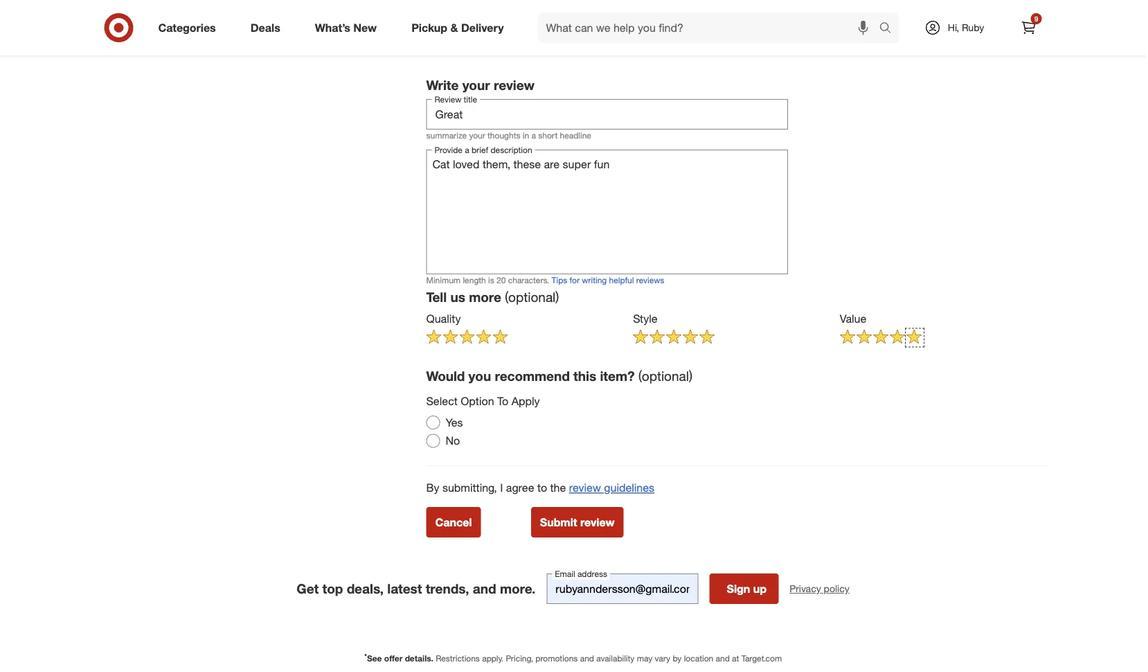 Task type: locate. For each thing, give the bounding box(es) containing it.
the
[[551, 481, 566, 495]]

your
[[463, 77, 490, 93], [469, 130, 486, 141]]

9
[[1035, 14, 1039, 23]]

to
[[498, 394, 509, 408]]

and
[[473, 581, 497, 597], [580, 653, 595, 664], [716, 653, 730, 664]]

no
[[446, 434, 460, 448]]

review
[[494, 77, 535, 93], [569, 481, 601, 495], [581, 515, 615, 529]]

Yes radio
[[427, 416, 440, 429]]

search button
[[873, 12, 907, 46]]

by
[[673, 653, 682, 664]]

promotions
[[536, 653, 578, 664]]

deals link
[[239, 12, 298, 43]]

0 horizontal spatial and
[[473, 581, 497, 597]]

more
[[469, 289, 502, 305]]

0 vertical spatial your
[[463, 77, 490, 93]]

and left more.
[[473, 581, 497, 597]]

by submitting, i agree to the review guidelines
[[427, 481, 655, 495]]

your left thoughts
[[469, 130, 486, 141]]

minimum length is 20 characters. tips for writing helpful reviews
[[427, 275, 665, 285]]

privacy policy link
[[790, 582, 850, 596]]

No radio
[[427, 434, 440, 448]]

categories link
[[147, 12, 233, 43]]

a
[[532, 130, 536, 141]]

is
[[489, 275, 495, 285]]

select option to apply
[[427, 394, 540, 408]]

your for write
[[463, 77, 490, 93]]

availability
[[597, 653, 635, 664]]

2 horizontal spatial and
[[716, 653, 730, 664]]

write
[[427, 77, 459, 93]]

review down review guidelines button
[[581, 515, 615, 529]]

tell us more (optional)
[[427, 289, 559, 305]]

categories
[[158, 21, 216, 34]]

hi,
[[949, 21, 960, 34]]

trends,
[[426, 581, 469, 597]]

deals
[[251, 21, 280, 34]]

1 horizontal spatial (optional)
[[639, 368, 693, 384]]

search
[[873, 22, 907, 36]]

9 link
[[1014, 12, 1045, 43]]

your for summarize
[[469, 130, 486, 141]]

get top deals, latest trends, and more.
[[297, 581, 536, 597]]

target.com
[[742, 653, 782, 664]]

privacy
[[790, 583, 822, 595]]

pricing,
[[506, 653, 534, 664]]

(optional) right "item?"
[[639, 368, 693, 384]]

0 horizontal spatial (optional)
[[505, 289, 559, 305]]

minimum
[[427, 275, 461, 285]]

helpful
[[609, 275, 634, 285]]

* see offer details. restrictions apply. pricing, promotions and availability may vary by location and at target.com
[[364, 652, 782, 664]]

at
[[733, 653, 740, 664]]

cancel
[[436, 515, 472, 529]]

review guidelines button
[[569, 480, 655, 496]]

summarize your thoughts in a short headline
[[427, 130, 592, 141]]

and left availability
[[580, 653, 595, 664]]

sign up
[[727, 582, 767, 596]]

sign
[[727, 582, 751, 596]]

restrictions
[[436, 653, 480, 664]]

and left at
[[716, 653, 730, 664]]

submitting,
[[443, 481, 497, 495]]

2 vertical spatial review
[[581, 515, 615, 529]]

1 vertical spatial your
[[469, 130, 486, 141]]

agree
[[506, 481, 535, 495]]

None text field
[[427, 99, 789, 129]]

may
[[637, 653, 653, 664]]

None text field
[[547, 574, 699, 604]]

reviews
[[637, 275, 665, 285]]

more.
[[500, 581, 536, 597]]

your right write
[[463, 77, 490, 93]]

1 vertical spatial (optional)
[[639, 368, 693, 384]]

review right the
[[569, 481, 601, 495]]

top
[[323, 581, 343, 597]]

would you recommend this item? (optional)
[[427, 368, 693, 384]]

what's new
[[315, 21, 377, 34]]

(optional) down the characters.
[[505, 289, 559, 305]]

short
[[539, 130, 558, 141]]

1 horizontal spatial and
[[580, 653, 595, 664]]

submit
[[540, 515, 578, 529]]

tips for writing helpful reviews button
[[552, 274, 665, 286]]

would
[[427, 368, 465, 384]]

vary
[[655, 653, 671, 664]]

0 vertical spatial review
[[494, 77, 535, 93]]

0 vertical spatial (optional)
[[505, 289, 559, 305]]

i
[[500, 481, 503, 495]]

deals,
[[347, 581, 384, 597]]

review up summarize your thoughts in a short headline
[[494, 77, 535, 93]]

offer
[[384, 653, 403, 664]]

in
[[523, 130, 529, 141]]



Task type: vqa. For each thing, say whether or not it's contained in the screenshot.
availability
yes



Task type: describe. For each thing, give the bounding box(es) containing it.
this
[[574, 368, 597, 384]]

select
[[427, 394, 458, 408]]

guidelines
[[604, 481, 655, 495]]

tell
[[427, 289, 447, 305]]

summarize
[[427, 130, 467, 141]]

details.
[[405, 653, 434, 664]]

1 vertical spatial review
[[569, 481, 601, 495]]

cancel link
[[427, 507, 481, 538]]

you
[[469, 368, 491, 384]]

policy
[[824, 583, 850, 595]]

what's
[[315, 21, 351, 34]]

apply.
[[482, 653, 504, 664]]

apply
[[512, 394, 540, 408]]

What can we help you find? suggestions appear below search field
[[538, 12, 883, 43]]

for
[[570, 275, 580, 285]]

headline
[[560, 130, 592, 141]]

quality
[[427, 312, 461, 326]]

write your review
[[427, 77, 535, 93]]

pickup & delivery link
[[400, 12, 521, 43]]

item?
[[600, 368, 635, 384]]

Cat loved them, these are super fun text field
[[427, 150, 789, 274]]

sign up button
[[710, 574, 779, 604]]

up
[[754, 582, 767, 596]]

new
[[354, 21, 377, 34]]

delivery
[[461, 21, 504, 34]]

yes
[[446, 416, 463, 429]]

option
[[461, 394, 494, 408]]

what's new link
[[303, 12, 394, 43]]

by
[[427, 481, 440, 495]]

submit review button
[[531, 507, 624, 538]]

tips
[[552, 275, 568, 285]]

hi, ruby
[[949, 21, 985, 34]]

*
[[364, 652, 367, 660]]

review inside button
[[581, 515, 615, 529]]

ruby
[[962, 21, 985, 34]]

to
[[538, 481, 548, 495]]

style
[[633, 312, 658, 326]]

us
[[451, 289, 466, 305]]

20
[[497, 275, 506, 285]]

recommend
[[495, 368, 570, 384]]

value
[[840, 312, 867, 326]]

submit review
[[540, 515, 615, 529]]

latest
[[388, 581, 422, 597]]

pickup & delivery
[[412, 21, 504, 34]]

location
[[684, 653, 714, 664]]

characters.
[[508, 275, 550, 285]]

see
[[367, 653, 382, 664]]

&
[[451, 21, 458, 34]]

pickup
[[412, 21, 448, 34]]

writing
[[582, 275, 607, 285]]

length
[[463, 275, 486, 285]]

thoughts
[[488, 130, 521, 141]]

privacy policy
[[790, 583, 850, 595]]

get
[[297, 581, 319, 597]]



